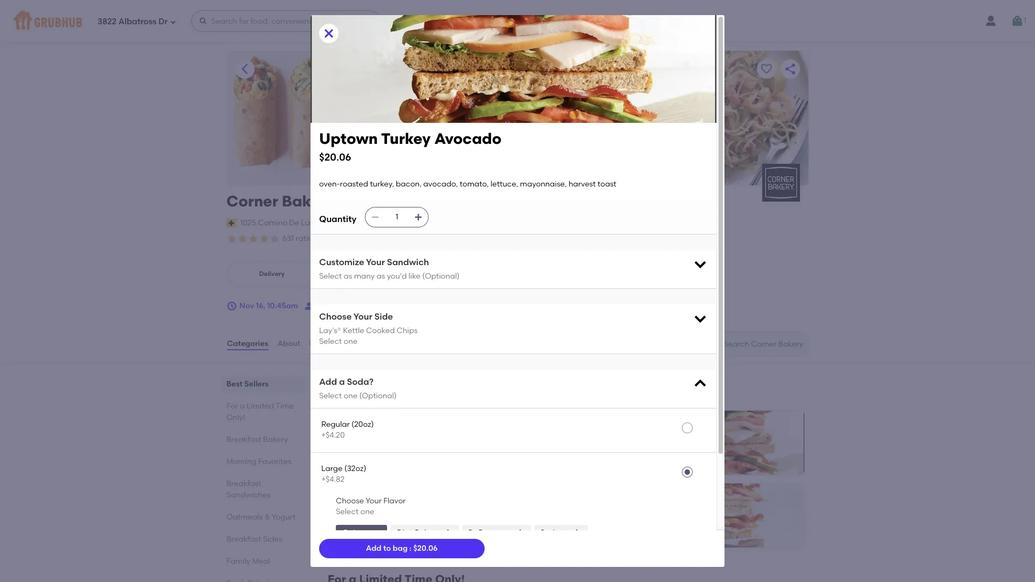 Task type: locate. For each thing, give the bounding box(es) containing it.
0 horizontal spatial $20.06
[[319, 151, 351, 163]]

cooked
[[366, 326, 395, 335]]

1 horizontal spatial uptown
[[628, 440, 657, 449]]

svg image inside nov 16, 10:45am button
[[226, 301, 237, 312]]

select up $13.38
[[336, 508, 359, 517]]

sellers inside tab
[[244, 380, 269, 389]]

Input item quantity number field
[[385, 208, 409, 227]]

(optional) down the soda?
[[359, 391, 397, 400]]

subscription pass image
[[226, 219, 237, 227]]

$20.06 up oven-
[[319, 151, 351, 163]]

0 horizontal spatial turkey
[[381, 129, 431, 148]]

tab
[[226, 578, 302, 582]]

sellers for best sellers most ordered on grubhub
[[356, 377, 393, 390]]

choose your flavor select one
[[336, 497, 406, 517]]

3
[[348, 218, 353, 227]]

1 vertical spatial dr
[[468, 528, 477, 537]]

0 vertical spatial $20.06
[[319, 151, 351, 163]]

breakfast up sandwiches
[[226, 479, 261, 489]]

uptown inside uptown turkey avocado $20.06
[[319, 129, 378, 148]]

your up kettle
[[354, 312, 372, 322]]

dr right the albatross
[[158, 17, 168, 26]]

only!
[[226, 413, 245, 422]]

avocado
[[434, 129, 502, 148], [685, 440, 718, 449]]

a
[[339, 377, 345, 387], [240, 402, 245, 411]]

1 horizontal spatial turkey
[[659, 440, 683, 449]]

regular (20oz) +$4.20
[[321, 420, 374, 440]]

sellers inside best sellers most ordered on grubhub
[[356, 377, 393, 390]]

choose your side lay's® kettle cooked chips select one
[[319, 312, 418, 346]]

meal
[[252, 557, 270, 566]]

as right "mi"
[[377, 272, 385, 281]]

turkey for uptown turkey avocado $20.06
[[381, 129, 431, 148]]

breakfast sides
[[226, 535, 283, 544]]

pickup
[[355, 265, 377, 273]]

quantity
[[319, 214, 357, 224]]

option group
[[226, 261, 411, 288]]

svg image
[[199, 17, 208, 25], [322, 27, 335, 40], [414, 213, 423, 222], [226, 301, 237, 312], [693, 376, 708, 392], [516, 529, 524, 537], [573, 529, 581, 537]]

main navigation navigation
[[0, 0, 1035, 42]]

oven-
[[319, 179, 340, 189]]

one for a
[[344, 391, 358, 400]]

svg image inside main navigation navigation
[[199, 17, 208, 25]]

svg image
[[1011, 15, 1024, 28], [170, 19, 176, 25], [371, 213, 380, 222], [693, 257, 708, 272], [693, 311, 708, 326], [372, 529, 381, 537], [444, 529, 452, 537]]

best inside tab
[[226, 380, 243, 389]]

corner bakery
[[226, 192, 334, 210]]

1 breakfast from the top
[[226, 435, 261, 444]]

tomato,
[[460, 179, 489, 189]]

1 horizontal spatial add
[[366, 544, 382, 553]]

toast
[[598, 179, 617, 189]]

regular
[[321, 420, 350, 429]]

631
[[283, 234, 294, 243]]

0 vertical spatial a
[[339, 377, 345, 387]]

best inside best sellers most ordered on grubhub
[[328, 377, 353, 390]]

one inside 'add a soda? select one (optional)'
[[344, 391, 358, 400]]

1 horizontal spatial (optional)
[[422, 272, 460, 281]]

0 vertical spatial turkey
[[381, 129, 431, 148]]

favorites
[[258, 457, 291, 466]]

coke down rustic
[[342, 528, 362, 537]]

0 horizontal spatial coke
[[342, 528, 362, 537]]

categories
[[227, 339, 268, 348]]

0 horizontal spatial add
[[319, 377, 337, 387]]

good
[[346, 235, 364, 243]]

sellers up the limited
[[244, 380, 269, 389]]

choose inside "choose your flavor select one"
[[336, 497, 364, 506]]

2 vertical spatial breakfast
[[226, 535, 261, 544]]

de
[[289, 218, 299, 227]]

on
[[378, 392, 388, 401]]

1 vertical spatial add
[[366, 544, 382, 553]]

as
[[344, 272, 352, 281], [377, 272, 385, 281]]

dr left pepper
[[468, 528, 477, 537]]

0 vertical spatial your
[[366, 257, 385, 268]]

save this restaurant image
[[760, 63, 773, 75]]

uptown for uptown turkey avocado $20.06
[[319, 129, 378, 148]]

select inside 'add a soda? select one (optional)'
[[319, 391, 342, 400]]

breakfast sandwiches tab
[[226, 478, 302, 501]]

bacon,
[[396, 179, 422, 189]]

sandwich
[[387, 257, 429, 268]]

$20.06 right :
[[413, 544, 438, 553]]

one
[[344, 337, 358, 346], [344, 391, 358, 400], [360, 508, 374, 517]]

best up most
[[328, 377, 353, 390]]

one down the soda?
[[344, 391, 358, 400]]

choose inside choose your side lay's® kettle cooked chips select one
[[319, 312, 352, 322]]

(optional) right like in the top of the page
[[422, 272, 460, 281]]

your for sandwich
[[366, 257, 385, 268]]

add to bag : $20.06
[[366, 544, 438, 553]]

one inside choose your side lay's® kettle cooked chips select one
[[344, 337, 358, 346]]

0 vertical spatial add
[[319, 377, 337, 387]]

choose for side
[[319, 312, 352, 322]]

order inside button
[[361, 301, 381, 311]]

breakfast
[[226, 435, 261, 444], [226, 479, 261, 489], [226, 535, 261, 544]]

1 vertical spatial uptown
[[628, 440, 657, 449]]

0 vertical spatial breakfast
[[226, 435, 261, 444]]

$13.38
[[338, 525, 361, 535]]

family
[[226, 557, 250, 566]]

dr pepper
[[468, 528, 505, 537]]

2 vertical spatial one
[[360, 508, 374, 517]]

breakfast inside breakfast sandwiches
[[226, 479, 261, 489]]

1 coke from the left
[[342, 528, 362, 537]]

0 vertical spatial one
[[344, 337, 358, 346]]

+$4.20
[[321, 431, 345, 440]]

mi
[[367, 275, 375, 282]]

location
[[384, 218, 414, 227]]

uptown up the roasted
[[319, 129, 378, 148]]

1 vertical spatial turkey
[[659, 440, 683, 449]]

your inside "choose your flavor select one"
[[366, 497, 382, 506]]

to
[[383, 544, 391, 553]]

avocado for uptown turkey avocado $15.24
[[685, 440, 718, 449]]

0 horizontal spatial as
[[344, 272, 352, 281]]

uptown inside uptown turkey avocado $15.24
[[628, 440, 657, 449]]

breakfast down oatmeals
[[226, 535, 261, 544]]

lay's®
[[319, 326, 341, 335]]

select
[[319, 272, 342, 281], [319, 337, 342, 346], [319, 391, 342, 400], [336, 508, 359, 517]]

0 horizontal spatial (optional)
[[359, 391, 397, 400]]

1025 camino de la reina ste 3 button
[[240, 217, 353, 229]]

avocado inside uptown turkey avocado $20.06
[[434, 129, 502, 148]]

share icon image
[[784, 63, 797, 75]]

2 breakfast from the top
[[226, 479, 261, 489]]

coke right diet
[[414, 528, 433, 537]]

your for side
[[354, 312, 372, 322]]

0 vertical spatial avocado
[[434, 129, 502, 148]]

sellers up on
[[356, 377, 393, 390]]

best up for
[[226, 380, 243, 389]]

bakery up favorites
[[263, 435, 288, 444]]

select down customize
[[319, 272, 342, 281]]

select inside "choose your flavor select one"
[[336, 508, 359, 517]]

avocado inside uptown turkey avocado $15.24
[[685, 440, 718, 449]]

large
[[321, 464, 343, 473]]

order right correct
[[509, 235, 526, 243]]

save this restaurant button
[[757, 59, 776, 79]]

1 vertical spatial order
[[361, 301, 381, 311]]

0 horizontal spatial best
[[226, 380, 243, 389]]

your
[[366, 257, 385, 268], [354, 312, 372, 322], [366, 497, 382, 506]]

(optional)
[[422, 272, 460, 281], [359, 391, 397, 400]]

select down the lay's®
[[319, 337, 342, 346]]

on time delivery
[[407, 235, 457, 243]]

a inside the for a limited time only!
[[240, 402, 245, 411]]

a inside 'add a soda? select one (optional)'
[[339, 377, 345, 387]]

1 horizontal spatial as
[[377, 272, 385, 281]]

best for best sellers most ordered on grubhub
[[328, 377, 353, 390]]

customize
[[319, 257, 364, 268]]

about
[[278, 339, 300, 348]]

breakfast sandwiches
[[226, 479, 271, 500]]

turkey
[[381, 129, 431, 148], [659, 440, 683, 449]]

sellers for best sellers
[[244, 380, 269, 389]]

choose
[[319, 312, 352, 322], [336, 497, 364, 506]]

1 vertical spatial your
[[354, 312, 372, 322]]

&
[[265, 513, 270, 522]]

rustic italian $13.38
[[338, 513, 387, 535]]

1 vertical spatial choose
[[336, 497, 364, 506]]

one down kettle
[[344, 337, 358, 346]]

delivery
[[433, 235, 457, 243]]

morning
[[226, 457, 256, 466]]

order up side
[[361, 301, 381, 311]]

for a limited time only!
[[226, 402, 294, 422]]

(20oz)
[[352, 420, 374, 429]]

most
[[328, 392, 345, 401]]

turkey inside uptown turkey avocado $20.06
[[381, 129, 431, 148]]

1 horizontal spatial sellers
[[356, 377, 393, 390]]

1 horizontal spatial best
[[328, 377, 353, 390]]

breakfast for breakfast bakery
[[226, 435, 261, 444]]

(optional) inside customize your sandwich select as many as you'd like (optional)
[[422, 272, 460, 281]]

dr
[[158, 17, 168, 26], [468, 528, 477, 537]]

sandwiches
[[226, 491, 271, 500]]

select inside customize your sandwich select as many as you'd like (optional)
[[319, 272, 342, 281]]

order
[[509, 235, 526, 243], [361, 301, 381, 311]]

choose down start
[[319, 312, 352, 322]]

1 vertical spatial avocado
[[685, 440, 718, 449]]

breakfast for breakfast sides
[[226, 535, 261, 544]]

one inside "choose your flavor select one"
[[360, 508, 374, 517]]

breakfast for breakfast sandwiches
[[226, 479, 261, 489]]

reviews button
[[309, 325, 340, 363]]

0 horizontal spatial sellers
[[244, 380, 269, 389]]

breakfast up morning
[[226, 435, 261, 444]]

breakfast sides tab
[[226, 534, 302, 545]]

one for your
[[360, 508, 374, 517]]

breakfast bakery
[[226, 435, 288, 444]]

corner bakery logo image
[[762, 164, 800, 202]]

your up italian on the left
[[366, 497, 382, 506]]

turkey inside uptown turkey avocado $15.24
[[659, 440, 683, 449]]

choose up rustic
[[336, 497, 364, 506]]

0 horizontal spatial uptown
[[319, 129, 378, 148]]

0 vertical spatial order
[[509, 235, 526, 243]]

add inside 'add a soda? select one (optional)'
[[319, 377, 337, 387]]

0 horizontal spatial a
[[240, 402, 245, 411]]

coke
[[342, 528, 362, 537], [414, 528, 433, 537]]

3822 albatross dr
[[98, 17, 168, 26]]

your inside customize your sandwich select as many as you'd like (optional)
[[366, 257, 385, 268]]

1 vertical spatial a
[[240, 402, 245, 411]]

ratings
[[296, 234, 321, 243]]

nov 16, 10:45am
[[239, 301, 298, 311]]

0 vertical spatial (optional)
[[422, 272, 460, 281]]

1 horizontal spatial a
[[339, 377, 345, 387]]

0 vertical spatial choose
[[319, 312, 352, 322]]

add up most
[[319, 377, 337, 387]]

a up most
[[339, 377, 345, 387]]

add left to
[[366, 544, 382, 553]]

svg image inside 1 button
[[1011, 15, 1024, 28]]

1 horizontal spatial coke
[[414, 528, 433, 537]]

good food
[[346, 235, 379, 243]]

2 vertical spatial your
[[366, 497, 382, 506]]

3 breakfast from the top
[[226, 535, 261, 544]]

as left the 1.4
[[344, 272, 352, 281]]

0 horizontal spatial dr
[[158, 17, 168, 26]]

oatmeals & yogurt tab
[[226, 512, 302, 523]]

0 vertical spatial dr
[[158, 17, 168, 26]]

bakery inside tab
[[263, 435, 288, 444]]

search icon image
[[706, 338, 719, 351]]

0 horizontal spatial avocado
[[434, 129, 502, 148]]

1 vertical spatial (optional)
[[359, 391, 397, 400]]

1 horizontal spatial $20.06
[[413, 544, 438, 553]]

turkey,
[[370, 179, 394, 189]]

uptown up $15.24
[[628, 440, 657, 449]]

0 horizontal spatial order
[[361, 301, 381, 311]]

select up regular
[[319, 391, 342, 400]]

one up $13.38
[[360, 508, 374, 517]]

a right for
[[240, 402, 245, 411]]

0 vertical spatial uptown
[[319, 129, 378, 148]]

dr inside main navigation navigation
[[158, 17, 168, 26]]

1
[[1024, 16, 1027, 25]]

bakery for breakfast bakery
[[263, 435, 288, 444]]

rustic
[[338, 513, 361, 522]]

1 horizontal spatial avocado
[[685, 440, 718, 449]]

ste
[[335, 218, 346, 227]]

family meal
[[226, 557, 270, 566]]

1 vertical spatial breakfast
[[226, 479, 261, 489]]

add a soda? select one (optional)
[[319, 377, 397, 400]]

bakery up la
[[282, 192, 334, 210]]

your up "mi"
[[366, 257, 385, 268]]

1 vertical spatial one
[[344, 391, 358, 400]]

your inside choose your side lay's® kettle cooked chips select one
[[354, 312, 372, 322]]

star icon image
[[226, 233, 237, 244], [237, 233, 248, 244], [248, 233, 259, 244], [259, 233, 270, 244], [270, 233, 280, 244], [270, 233, 280, 244]]

1 vertical spatial $20.06
[[413, 544, 438, 553]]

kettle
[[343, 326, 364, 335]]

0 vertical spatial bakery
[[282, 192, 334, 210]]

1 horizontal spatial dr
[[468, 528, 477, 537]]

1025
[[240, 218, 256, 227]]

1 vertical spatial bakery
[[263, 435, 288, 444]]



Task type: describe. For each thing, give the bounding box(es) containing it.
soda?
[[347, 377, 374, 387]]

select for choose
[[336, 508, 359, 517]]

start
[[318, 301, 336, 311]]

1 button
[[1011, 11, 1027, 31]]

flavor
[[384, 497, 406, 506]]

switch location button
[[357, 217, 415, 229]]

1 horizontal spatial order
[[509, 235, 526, 243]]

side
[[375, 312, 393, 322]]

diet
[[397, 528, 412, 537]]

diet coke
[[397, 528, 433, 537]]

oatmeals & yogurt
[[226, 513, 296, 522]]

avocado,
[[423, 179, 458, 189]]

(optional) inside 'add a soda? select one (optional)'
[[359, 391, 397, 400]]

bag
[[393, 544, 408, 553]]

bakery for corner bakery
[[282, 192, 334, 210]]

camino
[[258, 218, 287, 227]]

reviews
[[310, 339, 340, 348]]

+$4.82
[[321, 475, 345, 484]]

16,
[[256, 301, 265, 311]]

categories button
[[226, 325, 269, 363]]

1 as from the left
[[344, 272, 352, 281]]

correct
[[484, 235, 508, 243]]

uptown turkey avocado $15.24
[[628, 440, 718, 462]]

sides
[[263, 535, 283, 544]]

nov 16, 10:45am button
[[226, 297, 298, 316]]

best for best sellers
[[226, 380, 243, 389]]

limited
[[247, 402, 274, 411]]

add for add to bag
[[366, 544, 382, 553]]

a for for
[[240, 402, 245, 411]]

many
[[354, 272, 375, 281]]

uptown turkey avocado $20.06
[[319, 129, 502, 163]]

reina
[[312, 218, 333, 227]]

pepper
[[479, 528, 505, 537]]

roasted
[[340, 179, 368, 189]]

:
[[410, 544, 412, 553]]

631 ratings
[[283, 234, 321, 243]]

select inside choose your side lay's® kettle cooked chips select one
[[319, 337, 342, 346]]

2 coke from the left
[[414, 528, 433, 537]]

your for flavor
[[366, 497, 382, 506]]

option group containing pickup
[[226, 261, 411, 288]]

you'd
[[387, 272, 407, 281]]

uptown for uptown turkey avocado $15.24
[[628, 440, 657, 449]]

italian
[[363, 513, 387, 522]]

morning favorites tab
[[226, 456, 302, 468]]

avocado for uptown turkey avocado $20.06
[[434, 129, 502, 148]]

pickup 1.4 mi
[[355, 265, 377, 282]]

turkey for uptown turkey avocado $15.24
[[659, 440, 683, 449]]

(32oz)
[[344, 464, 366, 473]]

oatmeals
[[226, 513, 263, 522]]

3822
[[98, 17, 117, 26]]

add for add a soda?
[[319, 377, 337, 387]]

switch location
[[358, 218, 414, 227]]

select for add
[[319, 391, 342, 400]]

breakfast bakery tab
[[226, 434, 302, 445]]

grubhub
[[389, 392, 422, 401]]

for
[[226, 402, 238, 411]]

correct order
[[484, 235, 526, 243]]

start group order button
[[305, 297, 381, 316]]

caret left icon image
[[238, 63, 251, 75]]

group
[[337, 301, 359, 311]]

choose for flavor
[[336, 497, 364, 506]]

switch
[[358, 218, 382, 227]]

best sellers
[[226, 380, 269, 389]]

mayonnaise,
[[520, 179, 567, 189]]

2 as from the left
[[377, 272, 385, 281]]

people icon image
[[305, 301, 315, 312]]

for a limited time only! tab
[[226, 401, 302, 423]]

time
[[276, 402, 294, 411]]

oven-roasted turkey, bacon, avocado, tomato, lettuce, mayonnaise, harvest toast
[[319, 179, 617, 189]]

family meal tab
[[226, 556, 302, 567]]

ordered
[[347, 392, 376, 401]]

$20.06 inside uptown turkey avocado $20.06
[[319, 151, 351, 163]]

time
[[417, 235, 432, 243]]

93
[[328, 234, 337, 243]]

90
[[388, 234, 397, 243]]

morning favorites
[[226, 457, 291, 466]]

chips
[[397, 326, 418, 335]]

like
[[409, 272, 421, 281]]

large (32oz) +$4.82
[[321, 464, 366, 484]]

on
[[407, 235, 416, 243]]

nov
[[239, 301, 254, 311]]

Search Corner Bakery search field
[[723, 339, 805, 349]]

best sellers tab
[[226, 379, 302, 390]]

10:45am
[[267, 301, 298, 311]]

best sellers most ordered on grubhub
[[328, 377, 422, 401]]

sprite
[[541, 528, 562, 537]]

la
[[301, 218, 310, 227]]

food
[[365, 235, 379, 243]]

select for customize
[[319, 272, 342, 281]]

a for add
[[339, 377, 345, 387]]

start group order
[[318, 301, 381, 311]]

yogurt
[[272, 513, 296, 522]]

about button
[[277, 325, 301, 363]]

albatross
[[118, 17, 157, 26]]

corner
[[226, 192, 278, 210]]



Task type: vqa. For each thing, say whether or not it's contained in the screenshot.


